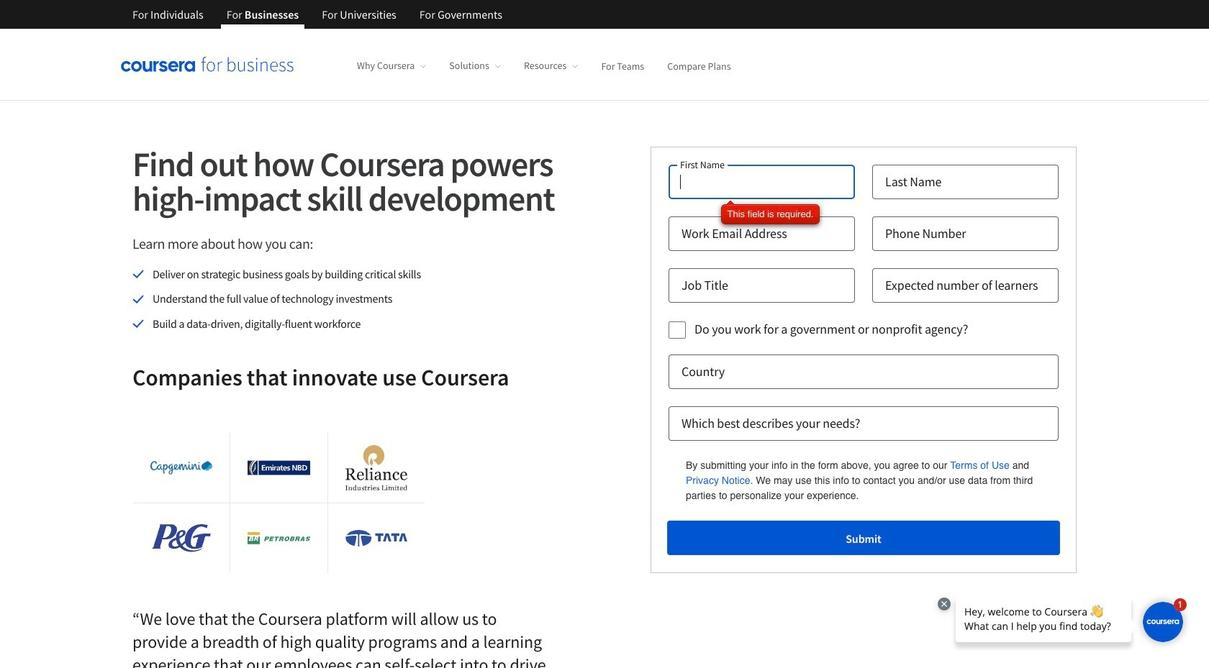 Task type: describe. For each thing, give the bounding box(es) containing it.
coursera for business image
[[121, 57, 294, 72]]

reliance logo image
[[345, 446, 407, 491]]

petrobras logo image
[[248, 533, 310, 545]]

Last Name text field
[[873, 165, 1059, 199]]

Work Email Address email field
[[669, 217, 855, 251]]



Task type: vqa. For each thing, say whether or not it's contained in the screenshot.
WhatsApp
no



Task type: locate. For each thing, give the bounding box(es) containing it.
First Name text field
[[669, 165, 855, 199]]

emirates logo image
[[248, 461, 310, 476]]

None checkbox
[[669, 322, 686, 339]]

Country Code + Phone Number telephone field
[[873, 217, 1059, 251]]

tata logo image
[[345, 531, 407, 547]]

p&g logo image
[[152, 525, 211, 553]]

Job Title text field
[[669, 269, 855, 303]]

capgemini logo image
[[150, 461, 213, 475]]

banner navigation
[[121, 0, 514, 29]]

alert
[[721, 204, 820, 225]]



